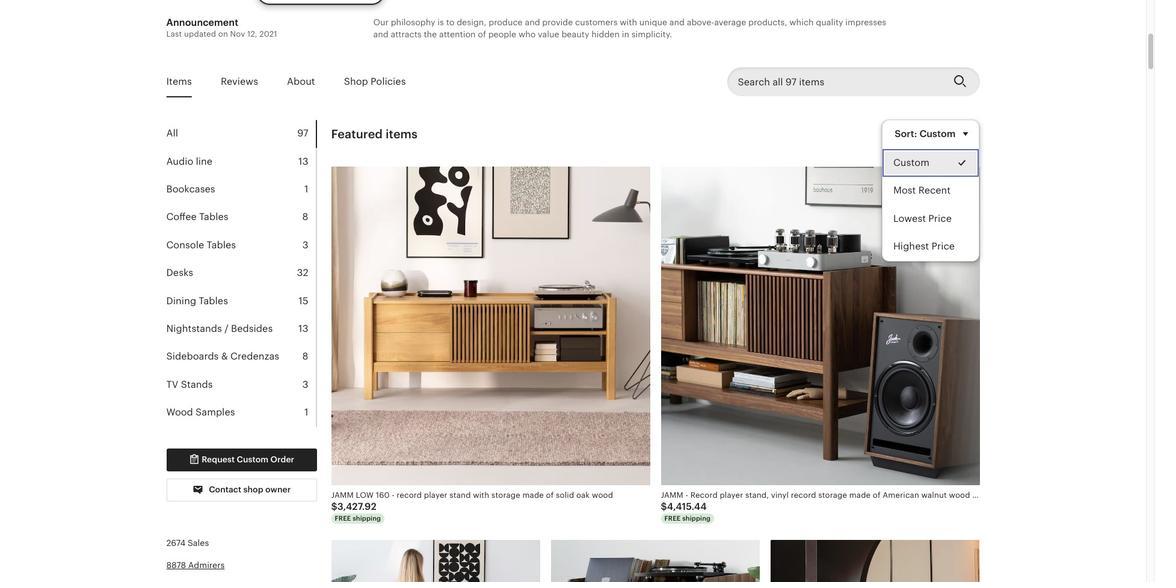 Task type: vqa. For each thing, say whether or not it's contained in the screenshot.


Task type: describe. For each thing, give the bounding box(es) containing it.
coffee
[[166, 211, 197, 223]]

sort:
[[895, 128, 917, 139]]

bookcases
[[166, 184, 215, 195]]

tab containing sideboards & credenzas
[[166, 343, 316, 371]]

tab containing audio line
[[166, 148, 316, 176]]

offer:
[[1024, 491, 1046, 500]]

audio line
[[166, 156, 212, 167]]

most
[[894, 185, 916, 197]]

- inside jamm - record player stand, vinyl record storage made of american walnut wood limited-time offer: free & fast shipping $ 4,415.44 free shipping
[[685, 491, 688, 500]]

customers
[[575, 18, 618, 27]]

bedsides
[[231, 323, 273, 335]]

jamm low 160 - record player stand with storage made of solid oak wood $ 3,427.92 free shipping
[[331, 491, 613, 522]]

lowest
[[894, 213, 926, 224]]

& inside tab
[[221, 351, 228, 362]]

tab containing console tables
[[166, 232, 316, 259]]

items
[[166, 76, 192, 87]]

tab containing bookcases
[[166, 176, 316, 204]]

provide
[[542, 18, 573, 27]]

fast
[[1074, 491, 1090, 500]]

record inside jamm - record player stand, vinyl record storage made of american walnut wood limited-time offer: free & fast shipping $ 4,415.44 free shipping
[[791, 491, 816, 500]]

credenzas
[[230, 351, 279, 362]]

simplicity.
[[631, 29, 672, 39]]

attention
[[439, 29, 476, 39]]

2674
[[166, 538, 185, 548]]

player inside "jamm low 160 - record player stand with storage made of solid oak wood $ 3,427.92 free shipping"
[[424, 491, 447, 500]]

unique
[[639, 18, 667, 27]]

wood inside jamm - record player stand, vinyl record storage made of american walnut wood limited-time offer: free & fast shipping $ 4,415.44 free shipping
[[949, 491, 970, 500]]

player inside jamm - record player stand, vinyl record storage made of american walnut wood limited-time offer: free & fast shipping $ 4,415.44 free shipping
[[720, 491, 743, 500]]

2674 sales
[[166, 538, 209, 548]]

jamm low 160 - record player stand with storage made of solid oak wood image
[[331, 167, 650, 486]]

admirers
[[188, 561, 225, 570]]

quality
[[816, 18, 843, 27]]

tv stands
[[166, 379, 213, 390]]

made inside "jamm low 160 - record player stand with storage made of solid oak wood $ 3,427.92 free shipping"
[[522, 491, 544, 500]]

featured items
[[331, 128, 417, 141]]

of inside "jamm low 160 - record player stand with storage made of solid oak wood $ 3,427.92 free shipping"
[[546, 491, 554, 500]]

nightstands / bedsides
[[166, 323, 273, 335]]

contact
[[209, 485, 241, 494]]

tab containing coffee tables
[[166, 204, 316, 232]]

time
[[1003, 491, 1022, 500]]

record inside "jamm low 160 - record player stand with storage made of solid oak wood $ 3,427.92 free shipping"
[[397, 491, 422, 500]]

97
[[297, 128, 308, 139]]

free inside "jamm low 160 - record player stand with storage made of solid oak wood $ 3,427.92 free shipping"
[[335, 515, 351, 522]]

& inside jamm - record player stand, vinyl record storage made of american walnut wood limited-time offer: free & fast shipping $ 4,415.44 free shipping
[[1067, 491, 1072, 500]]

sections tab list
[[166, 120, 317, 427]]

items link
[[166, 68, 192, 96]]

of inside our philosophy is to design, produce and provide customers with unique and above-average products, which quality impresses and attracts the attention of people who value beauty hidden in simplicity.
[[478, 29, 486, 39]]

shop policies link
[[344, 68, 406, 96]]

beauty
[[562, 29, 589, 39]]

lowest price
[[894, 213, 952, 224]]

samples
[[196, 407, 235, 418]]

wood inside "jamm low 160 - record player stand with storage made of solid oak wood $ 3,427.92 free shipping"
[[592, 491, 613, 500]]

15
[[299, 295, 308, 307]]

items
[[386, 128, 417, 141]]

2 horizontal spatial and
[[669, 18, 685, 27]]

recent
[[919, 185, 951, 197]]

menu containing custom
[[882, 120, 980, 262]]

13 for nightstands / bedsides
[[298, 323, 308, 335]]

$ inside "jamm low 160 - record player stand with storage made of solid oak wood $ 3,427.92 free shipping"
[[331, 501, 337, 513]]

1 for wood samples
[[304, 407, 308, 418]]

jamm - record player stand, vinyl record storage made of american walnut wood limited-time offer: free & fast shipping image
[[661, 167, 980, 486]]

record
[[690, 491, 718, 500]]

tab containing dining tables
[[166, 287, 316, 315]]

0 horizontal spatial and
[[373, 29, 388, 39]]

in
[[622, 29, 629, 39]]

on
[[218, 30, 228, 39]]

last
[[166, 30, 182, 39]]

tv
[[166, 379, 178, 390]]

the
[[424, 29, 437, 39]]

shipping inside jamm - record player stand, vinyl record storage made of american walnut wood limited-time offer: free & fast shipping $ 4,415.44 free shipping
[[682, 515, 711, 522]]

sort: custom
[[895, 128, 956, 139]]

/
[[224, 323, 228, 335]]

8 for sideboards & credenzas
[[302, 351, 308, 362]]

about link
[[287, 68, 315, 96]]

console
[[166, 239, 204, 251]]

shop
[[344, 76, 368, 87]]

custom for request custom order
[[237, 455, 268, 464]]

custom inside button
[[894, 157, 930, 169]]

tab containing nightstands / bedsides
[[166, 315, 316, 343]]

request
[[202, 455, 235, 464]]

tables for dining tables
[[199, 295, 228, 307]]

which
[[789, 18, 814, 27]]

price for lowest price
[[929, 213, 952, 224]]

shop policies
[[344, 76, 406, 87]]

stands
[[181, 379, 213, 390]]

wood
[[166, 407, 193, 418]]

featured
[[331, 128, 383, 141]]

$ inside jamm - record player stand, vinyl record storage made of american walnut wood limited-time offer: free & fast shipping $ 4,415.44 free shipping
[[661, 501, 667, 513]]

request custom order
[[200, 455, 294, 464]]

highest
[[894, 241, 929, 252]]

stand,
[[745, 491, 769, 500]]

1 horizontal spatial and
[[525, 18, 540, 27]]

free inside jamm - record player stand, vinyl record storage made of american walnut wood limited-time offer: free & fast shipping $ 4,415.44 free shipping
[[664, 515, 681, 522]]

storage inside jamm - record player stand, vinyl record storage made of american walnut wood limited-time offer: free & fast shipping $ 4,415.44 free shipping
[[818, 491, 847, 500]]

2021
[[259, 30, 277, 39]]

owner
[[265, 485, 291, 494]]

32
[[297, 267, 308, 279]]

is
[[438, 18, 444, 27]]

sideboards
[[166, 351, 219, 362]]

of inside jamm - record player stand, vinyl record storage made of american walnut wood limited-time offer: free & fast shipping $ 4,415.44 free shipping
[[873, 491, 881, 500]]

impresses
[[845, 18, 886, 27]]

updated
[[184, 30, 216, 39]]

custom for sort: custom
[[919, 128, 956, 139]]

reviews
[[221, 76, 258, 87]]

- inside "jamm low 160 - record player stand with storage made of solid oak wood $ 3,427.92 free shipping"
[[392, 491, 395, 500]]

sideboards & credenzas
[[166, 351, 279, 362]]

12,
[[247, 30, 257, 39]]

walnut
[[921, 491, 947, 500]]

tables for console tables
[[207, 239, 236, 251]]

design,
[[457, 18, 486, 27]]



Task type: locate. For each thing, give the bounding box(es) containing it.
all
[[166, 128, 178, 139]]

$
[[331, 501, 337, 513], [661, 501, 667, 513]]

1 $ from the left
[[331, 501, 337, 513]]

3 tab from the top
[[166, 176, 316, 204]]

shipping down 3,427.92
[[353, 515, 381, 522]]

low
[[356, 491, 374, 500]]

announcement
[[166, 17, 238, 28]]

8 for coffee tables
[[302, 211, 308, 223]]

tab
[[166, 120, 316, 148], [166, 148, 316, 176], [166, 176, 316, 204], [166, 204, 316, 232], [166, 232, 316, 259], [166, 259, 316, 287], [166, 287, 316, 315], [166, 315, 316, 343], [166, 343, 316, 371], [166, 371, 316, 399], [166, 399, 316, 427]]

&
[[221, 351, 228, 362], [1067, 491, 1072, 500]]

jamm up 3,427.92
[[331, 491, 354, 500]]

5 tab from the top
[[166, 232, 316, 259]]

1 horizontal spatial record
[[791, 491, 816, 500]]

custom up most
[[894, 157, 930, 169]]

player left stand,
[[720, 491, 743, 500]]

1 vertical spatial price
[[932, 241, 955, 252]]

with
[[620, 18, 637, 27], [473, 491, 489, 500]]

4 tab from the top
[[166, 204, 316, 232]]

tab down bedsides
[[166, 343, 316, 371]]

1 vertical spatial 8
[[302, 351, 308, 362]]

1 horizontal spatial free
[[664, 515, 681, 522]]

jamm for 4,415.44
[[661, 491, 683, 500]]

price down lowest price button
[[932, 241, 955, 252]]

sort: custom button
[[887, 120, 980, 149]]

of
[[478, 29, 486, 39], [546, 491, 554, 500], [873, 491, 881, 500]]

tables right console
[[207, 239, 236, 251]]

2 shipping from the left
[[682, 515, 711, 522]]

1 wood from the left
[[592, 491, 613, 500]]

jamm for 3,427.92
[[331, 491, 354, 500]]

custom inside dropdown button
[[919, 128, 956, 139]]

who
[[518, 29, 536, 39]]

2 made from the left
[[849, 491, 871, 500]]

- up 4,415.44
[[685, 491, 688, 500]]

price
[[929, 213, 952, 224], [932, 241, 955, 252]]

0 vertical spatial &
[[221, 351, 228, 362]]

menu
[[882, 120, 980, 262]]

2 vertical spatial custom
[[237, 455, 268, 464]]

custom left order
[[237, 455, 268, 464]]

1 for bookcases
[[304, 184, 308, 195]]

free
[[335, 515, 351, 522], [664, 515, 681, 522]]

1 made from the left
[[522, 491, 544, 500]]

6 tab from the top
[[166, 259, 316, 287]]

policies
[[371, 76, 406, 87]]

1 13 from the top
[[298, 156, 308, 167]]

8 up 32
[[302, 211, 308, 223]]

tab down line
[[166, 176, 316, 204]]

0 vertical spatial 8
[[302, 211, 308, 223]]

reviews link
[[221, 68, 258, 96]]

price down recent
[[929, 213, 952, 224]]

1 - from the left
[[392, 491, 395, 500]]

free down 4,415.44
[[664, 515, 681, 522]]

0 vertical spatial tables
[[199, 211, 228, 223]]

1 free from the left
[[335, 515, 351, 522]]

and up who
[[525, 18, 540, 27]]

vinyl
[[771, 491, 789, 500]]

3 for tv stands
[[302, 379, 308, 390]]

wood right walnut
[[949, 491, 970, 500]]

tab containing wood samples
[[166, 399, 316, 427]]

2 13 from the top
[[298, 323, 308, 335]]

8878 admirers
[[166, 561, 225, 570]]

tab up line
[[166, 120, 316, 148]]

2 vertical spatial tables
[[199, 295, 228, 307]]

tables for coffee tables
[[199, 211, 228, 223]]

highest price button
[[883, 233, 979, 261]]

shipping down 4,415.44
[[682, 515, 711, 522]]

2 storage from the left
[[818, 491, 847, 500]]

8 right credenzas
[[302, 351, 308, 362]]

8 tab from the top
[[166, 315, 316, 343]]

2 free from the left
[[664, 515, 681, 522]]

people
[[488, 29, 516, 39]]

jamm inside jamm - record player stand, vinyl record storage made of american walnut wood limited-time offer: free & fast shipping $ 4,415.44 free shipping
[[661, 491, 683, 500]]

8878 admirers link
[[166, 561, 225, 570]]

most recent
[[894, 185, 951, 197]]

custom
[[919, 128, 956, 139], [894, 157, 930, 169], [237, 455, 268, 464]]

tables up console tables
[[199, 211, 228, 223]]

tab down coffee tables
[[166, 232, 316, 259]]

0 vertical spatial price
[[929, 213, 952, 224]]

about
[[287, 76, 315, 87]]

4,415.44
[[667, 501, 707, 513]]

1 3 from the top
[[302, 239, 308, 251]]

1 horizontal spatial jamm
[[661, 491, 683, 500]]

13 down 15
[[298, 323, 308, 335]]

with right the stand
[[473, 491, 489, 500]]

1 vertical spatial 13
[[298, 323, 308, 335]]

8878
[[166, 561, 186, 570]]

record right vinyl
[[791, 491, 816, 500]]

1 horizontal spatial -
[[685, 491, 688, 500]]

10 tab from the top
[[166, 371, 316, 399]]

13 for audio line
[[298, 156, 308, 167]]

2 8 from the top
[[302, 351, 308, 362]]

contact shop owner
[[207, 485, 291, 494]]

products,
[[748, 18, 787, 27]]

tab up bookcases
[[166, 148, 316, 176]]

line
[[196, 156, 212, 167]]

1 vertical spatial with
[[473, 491, 489, 500]]

1 vertical spatial 1
[[304, 407, 308, 418]]

to
[[446, 18, 454, 27]]

wood right oak
[[592, 491, 613, 500]]

0 horizontal spatial made
[[522, 491, 544, 500]]

american
[[883, 491, 919, 500]]

2 1 from the top
[[304, 407, 308, 418]]

1 1 from the top
[[304, 184, 308, 195]]

order
[[270, 455, 294, 464]]

2 - from the left
[[685, 491, 688, 500]]

0 vertical spatial with
[[620, 18, 637, 27]]

most recent button
[[883, 177, 979, 205]]

tab containing desks
[[166, 259, 316, 287]]

0 vertical spatial 3
[[302, 239, 308, 251]]

console tables
[[166, 239, 236, 251]]

1 record from the left
[[397, 491, 422, 500]]

our
[[373, 18, 389, 27]]

- right 160
[[392, 491, 395, 500]]

0 horizontal spatial of
[[478, 29, 486, 39]]

announcement last updated on nov 12, 2021
[[166, 17, 277, 39]]

2 tab from the top
[[166, 148, 316, 176]]

philosophy
[[391, 18, 435, 27]]

13 down 97
[[298, 156, 308, 167]]

dining tables
[[166, 295, 228, 307]]

made
[[522, 491, 544, 500], [849, 491, 871, 500]]

1 horizontal spatial &
[[1067, 491, 1072, 500]]

tab up credenzas
[[166, 315, 316, 343]]

custom up custom button at the top of page
[[919, 128, 956, 139]]

160
[[376, 491, 390, 500]]

jamm inside "jamm low 160 - record player stand with storage made of solid oak wood $ 3,427.92 free shipping"
[[331, 491, 354, 500]]

1 horizontal spatial storage
[[818, 491, 847, 500]]

shipping inside "jamm low 160 - record player stand with storage made of solid oak wood $ 3,427.92 free shipping"
[[353, 515, 381, 522]]

free down 3,427.92
[[335, 515, 351, 522]]

wood samples
[[166, 407, 235, 418]]

1 horizontal spatial wood
[[949, 491, 970, 500]]

0 vertical spatial 1
[[304, 184, 308, 195]]

0 vertical spatial 13
[[298, 156, 308, 167]]

1 horizontal spatial shipping
[[682, 515, 711, 522]]

1 horizontal spatial made
[[849, 491, 871, 500]]

0 horizontal spatial &
[[221, 351, 228, 362]]

tab up request custom order
[[166, 399, 316, 427]]

0 horizontal spatial player
[[424, 491, 447, 500]]

made left the 'american'
[[849, 491, 871, 500]]

0 horizontal spatial free
[[335, 515, 351, 522]]

hidden
[[591, 29, 620, 39]]

2 3 from the top
[[302, 379, 308, 390]]

with inside our philosophy is to design, produce and provide customers with unique and above-average products, which quality impresses and attracts the attention of people who value beauty hidden in simplicity.
[[620, 18, 637, 27]]

our philosophy is to design, produce and provide customers with unique and above-average products, which quality impresses and attracts the attention of people who value beauty hidden in simplicity.
[[373, 18, 886, 39]]

with inside "jamm low 160 - record player stand with storage made of solid oak wood $ 3,427.92 free shipping"
[[473, 491, 489, 500]]

& left 'fast'
[[1067, 491, 1072, 500]]

attracts
[[391, 29, 422, 39]]

1 vertical spatial tables
[[207, 239, 236, 251]]

oak
[[576, 491, 590, 500]]

0 horizontal spatial with
[[473, 491, 489, 500]]

1 vertical spatial custom
[[894, 157, 930, 169]]

storage
[[491, 491, 520, 500], [818, 491, 847, 500]]

dining
[[166, 295, 196, 307]]

tab down console tables
[[166, 259, 316, 287]]

contact shop owner button
[[166, 479, 317, 501]]

free
[[1048, 491, 1065, 500]]

2 player from the left
[[720, 491, 743, 500]]

tab containing tv stands
[[166, 371, 316, 399]]

of left solid
[[546, 491, 554, 500]]

8
[[302, 211, 308, 223], [302, 351, 308, 362]]

0 horizontal spatial storage
[[491, 491, 520, 500]]

1 vertical spatial 3
[[302, 379, 308, 390]]

shop
[[243, 485, 263, 494]]

made left solid
[[522, 491, 544, 500]]

tab up console tables
[[166, 204, 316, 232]]

1 horizontal spatial player
[[720, 491, 743, 500]]

and down the "our"
[[373, 29, 388, 39]]

tables up the nightstands / bedsides
[[199, 295, 228, 307]]

price for highest price
[[932, 241, 955, 252]]

nightstands
[[166, 323, 222, 335]]

3,427.92
[[337, 501, 377, 513]]

storage right vinyl
[[818, 491, 847, 500]]

2 jamm from the left
[[661, 491, 683, 500]]

tab containing all
[[166, 120, 316, 148]]

request custom order link
[[166, 449, 317, 471]]

1 player from the left
[[424, 491, 447, 500]]

produce
[[489, 18, 523, 27]]

jamm - record player stand, vinyl record storage made of solid oak wood image
[[771, 540, 980, 582]]

0 horizontal spatial jamm
[[331, 491, 354, 500]]

0 vertical spatial custom
[[919, 128, 956, 139]]

record
[[397, 491, 422, 500], [791, 491, 816, 500]]

7 tab from the top
[[166, 287, 316, 315]]

custom button
[[883, 149, 979, 177]]

tab down credenzas
[[166, 371, 316, 399]]

2 horizontal spatial of
[[873, 491, 881, 500]]

with up in
[[620, 18, 637, 27]]

storage inside "jamm low 160 - record player stand with storage made of solid oak wood $ 3,427.92 free shipping"
[[491, 491, 520, 500]]

made inside jamm - record player stand, vinyl record storage made of american walnut wood limited-time offer: free & fast shipping $ 4,415.44 free shipping
[[849, 491, 871, 500]]

1 horizontal spatial $
[[661, 501, 667, 513]]

jamm
[[331, 491, 354, 500], [661, 491, 683, 500]]

1 shipping from the left
[[353, 515, 381, 522]]

solid
[[556, 491, 574, 500]]

0 horizontal spatial -
[[392, 491, 395, 500]]

3 for console tables
[[302, 239, 308, 251]]

0 horizontal spatial shipping
[[353, 515, 381, 522]]

record right 160
[[397, 491, 422, 500]]

1
[[304, 184, 308, 195], [304, 407, 308, 418]]

1 storage from the left
[[491, 491, 520, 500]]

2 $ from the left
[[661, 501, 667, 513]]

Search all 97 items text field
[[727, 68, 944, 96]]

sales
[[188, 538, 209, 548]]

0 horizontal spatial wood
[[592, 491, 613, 500]]

1 vertical spatial &
[[1067, 491, 1072, 500]]

of left the 'american'
[[873, 491, 881, 500]]

audio
[[166, 156, 193, 167]]

1 horizontal spatial with
[[620, 18, 637, 27]]

tab up bedsides
[[166, 287, 316, 315]]

1 8 from the top
[[302, 211, 308, 223]]

1 horizontal spatial of
[[546, 491, 554, 500]]

11 tab from the top
[[166, 399, 316, 427]]

0 horizontal spatial record
[[397, 491, 422, 500]]

above-
[[687, 18, 714, 27]]

1 tab from the top
[[166, 120, 316, 148]]

of down design,
[[478, 29, 486, 39]]

& down / on the left bottom of the page
[[221, 351, 228, 362]]

player left the stand
[[424, 491, 447, 500]]

2 record from the left
[[791, 491, 816, 500]]

0 horizontal spatial $
[[331, 501, 337, 513]]

shipping
[[353, 515, 381, 522], [682, 515, 711, 522]]

jamm up 4,415.44
[[661, 491, 683, 500]]

tonn 101 high - record player stand, vinyl record storage made of solid oak wood; limited-time offer: free & fast shipping image
[[331, 540, 540, 582]]

tables
[[199, 211, 228, 223], [207, 239, 236, 251], [199, 295, 228, 307]]

desks
[[166, 267, 193, 279]]

1 jamm from the left
[[331, 491, 354, 500]]

jamm - record player stand, vinyl record storage made of american walnut wood limited-time offer: free & fast shipping $ 4,415.44 free shipping
[[661, 491, 1126, 522]]

lowest price button
[[883, 205, 979, 233]]

fuse – record storage: crafted walnut cabinet for turntables and vinyls image
[[551, 540, 760, 582]]

2 wood from the left
[[949, 491, 970, 500]]

9 tab from the top
[[166, 343, 316, 371]]

and left above- at top
[[669, 18, 685, 27]]

storage right the stand
[[491, 491, 520, 500]]



